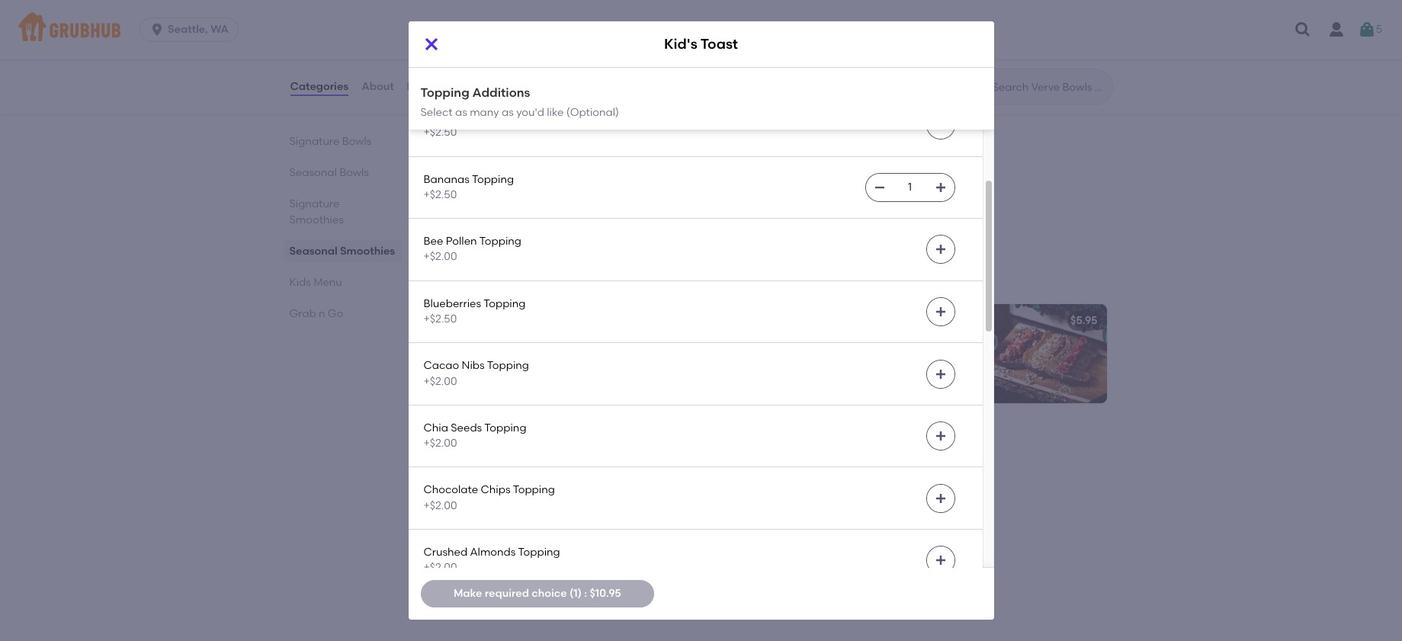 Task type: vqa. For each thing, say whether or not it's contained in the screenshot.
Seeds
yes



Task type: describe. For each thing, give the bounding box(es) containing it.
seattle,
[[168, 23, 208, 36]]

smooth
[[568, 503, 607, 516]]

topping inside bananas topping +$2.50
[[472, 173, 514, 186]]

reviews button
[[406, 59, 450, 114]]

kale,
[[934, 2, 958, 15]]

chagaccino smoothie
[[445, 148, 563, 161]]

blend
[[576, 336, 605, 348]]

additions
[[473, 85, 530, 100]]

water inside mango, pineapple, banana, ginger, house-made lemon juice, water
[[579, 18, 608, 31]]

:
[[584, 587, 587, 600]]

light
[[455, 336, 478, 348]]

mango, pineapple, banana, ginger, house-made lemon juice, water
[[445, 2, 627, 31]]

topping inside blueberries topping +$2.50
[[484, 297, 526, 310]]

lemon inside mango, pineapple, spinach, kale, ginger, bee pollen, house-made lemon juice, water
[[787, 33, 819, 46]]

+$2.50 for bananas topping +$2.50
[[424, 188, 457, 201]]

topping inside chocolate chips topping +$2.00
[[513, 484, 555, 497]]

signature for signature bowls
[[289, 135, 340, 148]]

bee
[[825, 18, 845, 31]]

svg image for chia seeds topping
[[935, 430, 947, 443]]

Search Verve Bowls - Capitol Hill search field
[[991, 80, 1108, 95]]

a inside caffe vita cold brew. a smooth and velvety unsweetened coffee beverage.
[[558, 503, 566, 516]]

any
[[445, 366, 464, 379]]

reviews
[[407, 80, 449, 93]]

spinach,
[[887, 2, 931, 15]]

house- inside a light and easy-to-drink blend of our house-made almond milk, and any 2 frozen fruits of your choice. served in a 16oz. cup
[[465, 351, 500, 364]]

0 horizontal spatial kids menu
[[289, 276, 342, 289]]

2 vertical spatial smoothies
[[340, 245, 395, 258]]

signature smoothies
[[289, 197, 344, 226]]

made inside a light and easy-to-drink blend of our house-made almond milk, and any 2 frozen fruits of your choice. served in a 16oz. cup
[[500, 351, 531, 364]]

svg image for avocado topping
[[935, 119, 947, 131]]

+$2.00 for bee
[[424, 250, 457, 263]]

butter
[[467, 48, 499, 61]]

0 horizontal spatial of
[[538, 366, 548, 379]]

ginger, inside mango, pineapple, banana, ginger, house-made lemon juice, water
[[592, 2, 627, 15]]

seattle, wa
[[168, 23, 229, 36]]

wa
[[211, 23, 229, 36]]

caffe vita cold brew. a smooth and velvety unsweetened coffee beverage.
[[445, 503, 630, 546]]

best sellers
[[289, 103, 348, 116]]

0 horizontal spatial menu
[[314, 276, 342, 289]]

banana,
[[545, 2, 589, 15]]

1 vertical spatial smoothies
[[289, 213, 344, 226]]

easy-
[[504, 336, 532, 348]]

about
[[362, 80, 394, 93]]

select
[[421, 106, 453, 119]]

pollen
[[446, 235, 477, 248]]

mango, for house-
[[445, 2, 485, 15]]

bowls for seasonal bowls
[[340, 166, 369, 179]]

sellers
[[314, 103, 348, 116]]

0 vertical spatial go
[[328, 307, 343, 320]]

topping inside almond butter (extra) topping +$2.75
[[538, 48, 580, 61]]

pineapple, for lemon
[[488, 2, 543, 15]]

cold brew image
[[651, 471, 765, 570]]

avocado topping +$2.50
[[424, 111, 514, 139]]

juice, inside mango, pineapple, banana, ginger, house-made lemon juice, water
[[549, 18, 576, 31]]

velvety
[[445, 518, 481, 531]]

chocolate chips topping +$2.00
[[424, 484, 555, 512]]

crushed
[[424, 546, 468, 559]]

1 as from the left
[[455, 106, 467, 119]]

vita
[[477, 503, 497, 516]]

about button
[[361, 59, 395, 114]]

lemon inside mango, pineapple, banana, ginger, house-made lemon juice, water
[[514, 18, 546, 31]]

avocado
[[424, 111, 470, 123]]

cold inside caffe vita cold brew. a smooth and velvety unsweetened coffee beverage.
[[500, 503, 525, 516]]

best
[[289, 103, 312, 116]]

seattle, wa button
[[140, 18, 245, 42]]

brew.
[[527, 503, 555, 516]]

pineapple, for pollen,
[[829, 2, 885, 15]]

topping inside topping additions select as many as you'd like (optional)
[[421, 85, 470, 100]]

required
[[485, 587, 529, 600]]

like
[[547, 106, 564, 119]]

+$2.75
[[424, 64, 456, 77]]

smoothie for chagaccino smoothie
[[513, 148, 563, 161]]

mango, pineapple, spinach, kale, ginger, bee pollen, house-made lemon juice, water button
[[778, 0, 1107, 70]]

main navigation navigation
[[0, 0, 1403, 59]]

many
[[470, 106, 499, 119]]

svg image for chocolate chips topping
[[935, 493, 947, 505]]

Input item quantity number field
[[894, 174, 927, 201]]

chia
[[424, 422, 448, 435]]

+$2.50 for avocado topping +$2.50
[[424, 126, 457, 139]]

toast
[[701, 35, 738, 53]]

1 horizontal spatial kids menu
[[433, 268, 516, 287]]

0 vertical spatial seasonal
[[433, 102, 507, 121]]

2 as from the left
[[502, 106, 514, 119]]

bananas
[[424, 173, 470, 186]]

cacao nibs topping +$2.00
[[424, 359, 529, 388]]

0 vertical spatial cold
[[445, 481, 470, 494]]

crushed almonds topping +$2.00
[[424, 546, 560, 575]]

categories
[[290, 80, 349, 93]]

+$2.00 for crushed
[[424, 562, 457, 575]]

0 vertical spatial of
[[608, 336, 618, 348]]

(extra)
[[501, 48, 535, 61]]

topping inside bee pollen topping +$2.00
[[480, 235, 522, 248]]

cold brew
[[445, 481, 499, 494]]

almond
[[424, 48, 464, 61]]

1 horizontal spatial kids
[[433, 268, 468, 287]]

kid's toast
[[664, 35, 738, 53]]

served
[[445, 382, 481, 395]]

$5.95 button
[[778, 304, 1107, 403]]

caffe
[[445, 503, 474, 516]]

a light and easy-to-drink blend of our house-made almond milk, and any 2 frozen fruits of your choice. served in a 16oz. cup
[[445, 336, 623, 395]]

2 vertical spatial seasonal
[[289, 245, 338, 258]]

smoothie for kid's smoothie
[[473, 314, 523, 327]]

+$2.00 for chia
[[424, 437, 457, 450]]

(1)
[[570, 587, 582, 600]]

1 horizontal spatial seasonal smoothies
[[433, 102, 595, 121]]

to-
[[532, 336, 547, 348]]

make
[[454, 587, 482, 600]]

1 horizontal spatial go
[[491, 435, 515, 454]]

a inside a light and easy-to-drink blend of our house-made almond milk, and any 2 frozen fruits of your choice. served in a 16oz. cup
[[445, 336, 453, 348]]



Task type: locate. For each thing, give the bounding box(es) containing it.
topping down additions
[[472, 111, 514, 123]]

0 vertical spatial bowls
[[342, 135, 372, 148]]

make required choice (1) : $10.95
[[454, 587, 621, 600]]

and inside caffe vita cold brew. a smooth and velvety unsweetened coffee beverage.
[[610, 503, 630, 516]]

menu down bee pollen topping +$2.00
[[472, 268, 516, 287]]

almond butter (extra) topping +$2.75
[[424, 48, 580, 77]]

+$2.00 down chocolate
[[424, 499, 457, 512]]

0 vertical spatial grab n go
[[289, 307, 343, 320]]

ginger, right banana, at the top left of the page
[[592, 2, 627, 15]]

pineapple, up pollen,
[[829, 2, 885, 15]]

house-
[[445, 18, 481, 31], [884, 18, 920, 31], [465, 351, 500, 364]]

0 horizontal spatial water
[[579, 18, 608, 31]]

2 vertical spatial +$2.50
[[424, 313, 457, 326]]

pollen,
[[847, 18, 882, 31]]

smoothies down seasonal bowls
[[289, 213, 344, 226]]

1 vertical spatial +$2.50
[[424, 188, 457, 201]]

svg image
[[1294, 21, 1313, 39], [150, 22, 165, 37], [935, 57, 947, 69], [874, 181, 886, 194], [935, 181, 947, 194], [935, 244, 947, 256], [935, 306, 947, 318], [935, 368, 947, 380]]

0 horizontal spatial n
[[319, 307, 325, 320]]

0 vertical spatial grab
[[289, 307, 316, 320]]

0 vertical spatial water
[[579, 18, 608, 31]]

1 horizontal spatial as
[[502, 106, 514, 119]]

1 vertical spatial of
[[538, 366, 548, 379]]

juice, down bee
[[822, 33, 849, 46]]

topping down chagaccino smoothie
[[472, 173, 514, 186]]

0 vertical spatial and
[[480, 336, 501, 348]]

5 +$2.00 from the top
[[424, 562, 457, 575]]

smoothie up the easy-
[[473, 314, 523, 327]]

signature for signature smoothies
[[289, 197, 340, 210]]

topping right (extra)
[[538, 48, 580, 61]]

bananas topping +$2.50
[[424, 173, 514, 201]]

+$2.00 inside chocolate chips topping +$2.00
[[424, 499, 457, 512]]

kids
[[433, 268, 468, 287], [289, 276, 311, 289]]

nibs
[[462, 359, 485, 372]]

topping up select
[[421, 85, 470, 100]]

ginger,
[[592, 2, 627, 15], [787, 18, 822, 31]]

0 vertical spatial ginger,
[[592, 2, 627, 15]]

menu down 'signature smoothies'
[[314, 276, 342, 289]]

almonds
[[470, 546, 516, 559]]

+$2.00 inside cacao nibs topping +$2.00
[[424, 375, 457, 388]]

seasonal down additions
[[433, 102, 507, 121]]

topping inside crushed almonds topping +$2.00
[[518, 546, 560, 559]]

of
[[608, 336, 618, 348], [538, 366, 548, 379]]

+$2.00 down chia
[[424, 437, 457, 450]]

cacao
[[424, 359, 459, 372]]

1 horizontal spatial menu
[[472, 268, 516, 287]]

0 horizontal spatial juice,
[[549, 18, 576, 31]]

pineapple, up (extra)
[[488, 2, 543, 15]]

1 vertical spatial $10.95
[[590, 587, 621, 600]]

1 vertical spatial n
[[478, 435, 488, 454]]

seeds
[[451, 422, 482, 435]]

signature
[[289, 135, 340, 148], [289, 197, 340, 210]]

ginger, left bee
[[787, 18, 822, 31]]

svg image
[[1358, 21, 1377, 39], [422, 35, 440, 53], [935, 119, 947, 131], [935, 430, 947, 443], [935, 493, 947, 505], [935, 555, 947, 567]]

1 vertical spatial and
[[603, 351, 623, 364]]

of right blend in the bottom of the page
[[608, 336, 618, 348]]

2 pineapple, from the left
[[829, 2, 885, 15]]

1 vertical spatial ginger,
[[787, 18, 822, 31]]

svg image inside seattle, wa button
[[150, 22, 165, 37]]

pineapple, inside mango, pineapple, spinach, kale, ginger, bee pollen, house-made lemon juice, water
[[829, 2, 885, 15]]

0 horizontal spatial grab
[[289, 307, 316, 320]]

mango, for ginger,
[[787, 2, 827, 15]]

+$2.00 down cacao
[[424, 375, 457, 388]]

drink
[[547, 336, 573, 348]]

1 mango, from the left
[[445, 2, 485, 15]]

kid's for kid's smoothie
[[445, 314, 470, 327]]

cup
[[531, 382, 551, 395]]

+$2.50 down blueberries
[[424, 313, 457, 326]]

1 +$2.00 from the top
[[424, 250, 457, 263]]

choice.
[[576, 366, 613, 379]]

1 signature from the top
[[289, 135, 340, 148]]

made down kale,
[[920, 18, 951, 31]]

a
[[495, 382, 502, 395]]

cold up unsweetened
[[500, 503, 525, 516]]

0 horizontal spatial a
[[445, 336, 453, 348]]

juice, inside mango, pineapple, spinach, kale, ginger, bee pollen, house-made lemon juice, water
[[822, 33, 849, 46]]

+$2.50 inside blueberries topping +$2.50
[[424, 313, 457, 326]]

topping up kid's smoothie
[[484, 297, 526, 310]]

seasonal smoothies
[[433, 102, 595, 121], [289, 245, 395, 258]]

1 horizontal spatial juice,
[[822, 33, 849, 46]]

1 vertical spatial lemon
[[787, 33, 819, 46]]

0 horizontal spatial kids
[[289, 276, 311, 289]]

1 vertical spatial signature
[[289, 197, 340, 210]]

smoothie
[[513, 148, 563, 161], [473, 314, 523, 327]]

svg image for crushed almonds topping
[[935, 555, 947, 567]]

smoothies
[[511, 102, 595, 121], [289, 213, 344, 226], [340, 245, 395, 258]]

3 +$2.00 from the top
[[424, 437, 457, 450]]

blueberries
[[424, 297, 481, 310]]

smoothie down the you'd
[[513, 148, 563, 161]]

0 vertical spatial n
[[319, 307, 325, 320]]

0 horizontal spatial seasonal smoothies
[[289, 245, 395, 258]]

1 horizontal spatial cold
[[500, 503, 525, 516]]

2 signature from the top
[[289, 197, 340, 210]]

0 vertical spatial $10.95
[[725, 148, 756, 161]]

svg image inside 5 button
[[1358, 21, 1377, 39]]

topping
[[538, 48, 580, 61], [421, 85, 470, 100], [472, 111, 514, 123], [472, 173, 514, 186], [480, 235, 522, 248], [484, 297, 526, 310], [487, 359, 529, 372], [485, 422, 527, 435], [513, 484, 555, 497], [518, 546, 560, 559]]

1 horizontal spatial kid's
[[664, 35, 698, 53]]

16oz.
[[505, 382, 529, 395]]

+$2.00 inside bee pollen topping +$2.00
[[424, 250, 457, 263]]

ginger, inside mango, pineapple, spinach, kale, ginger, bee pollen, house-made lemon juice, water
[[787, 18, 822, 31]]

bee green image
[[993, 0, 1107, 70]]

choice
[[532, 587, 567, 600]]

pineapple, inside mango, pineapple, banana, ginger, house-made lemon juice, water
[[488, 2, 543, 15]]

5 button
[[1358, 16, 1383, 43]]

2
[[467, 366, 473, 379]]

cold
[[445, 481, 470, 494], [500, 503, 525, 516]]

topping right seeds
[[485, 422, 527, 435]]

and right smooth
[[610, 503, 630, 516]]

kids menu
[[433, 268, 516, 287], [289, 276, 342, 289]]

renewed image
[[651, 0, 765, 70]]

1 vertical spatial water
[[851, 33, 881, 46]]

$5.95
[[1071, 314, 1098, 327]]

coffee
[[556, 518, 589, 531]]

kid's down blueberries
[[445, 314, 470, 327]]

as
[[455, 106, 467, 119], [502, 106, 514, 119]]

frozen
[[475, 366, 507, 379]]

1 vertical spatial kid's
[[445, 314, 470, 327]]

kid's toast image
[[993, 304, 1107, 403]]

0 horizontal spatial ginger,
[[592, 2, 627, 15]]

topping down unsweetened
[[518, 546, 560, 559]]

0 horizontal spatial go
[[328, 307, 343, 320]]

kid's
[[664, 35, 698, 53], [445, 314, 470, 327]]

0 vertical spatial a
[[445, 336, 453, 348]]

topping inside chia seeds topping +$2.00
[[485, 422, 527, 435]]

house- inside mango, pineapple, banana, ginger, house-made lemon juice, water
[[445, 18, 481, 31]]

1 pineapple, from the left
[[488, 2, 543, 15]]

seasonal smoothies down 'signature smoothies'
[[289, 245, 395, 258]]

water inside mango, pineapple, spinach, kale, ginger, bee pollen, house-made lemon juice, water
[[851, 33, 881, 46]]

you'd
[[516, 106, 544, 119]]

+$2.50 for blueberries topping +$2.50
[[424, 313, 457, 326]]

as down additions
[[502, 106, 514, 119]]

chocolate
[[424, 484, 478, 497]]

bowls down sellers
[[342, 135, 372, 148]]

house- up frozen
[[465, 351, 500, 364]]

4 +$2.00 from the top
[[424, 499, 457, 512]]

+$2.00 for chocolate
[[424, 499, 457, 512]]

seasonal bowls
[[289, 166, 369, 179]]

0 vertical spatial smoothie
[[513, 148, 563, 161]]

signature down seasonal bowls
[[289, 197, 340, 210]]

0 horizontal spatial as
[[455, 106, 467, 119]]

+$2.50 down avocado
[[424, 126, 457, 139]]

1 +$2.50 from the top
[[424, 126, 457, 139]]

1 horizontal spatial n
[[478, 435, 488, 454]]

water down banana, at the top left of the page
[[579, 18, 608, 31]]

mango, inside mango, pineapple, spinach, kale, ginger, bee pollen, house-made lemon juice, water
[[787, 2, 827, 15]]

mango, pineapple, spinach, kale, ginger, bee pollen, house-made lemon juice, water
[[787, 2, 958, 46]]

seasonal
[[433, 102, 507, 121], [289, 166, 337, 179], [289, 245, 338, 258]]

1 horizontal spatial grab
[[433, 435, 474, 454]]

kid's for kid's toast
[[664, 35, 698, 53]]

+$2.50 inside bananas topping +$2.50
[[424, 188, 457, 201]]

a
[[445, 336, 453, 348], [558, 503, 566, 516]]

house- inside mango, pineapple, spinach, kale, ginger, bee pollen, house-made lemon juice, water
[[884, 18, 920, 31]]

signature inside 'signature smoothies'
[[289, 197, 340, 210]]

topping up '16oz.'
[[487, 359, 529, 372]]

fruits
[[509, 366, 535, 379]]

kid's left toast
[[664, 35, 698, 53]]

+$2.00 inside chia seeds topping +$2.00
[[424, 437, 457, 450]]

1 vertical spatial juice,
[[822, 33, 849, 46]]

mango, inside mango, pineapple, banana, ginger, house-made lemon juice, water
[[445, 2, 485, 15]]

3 +$2.50 from the top
[[424, 313, 457, 326]]

0 horizontal spatial mango,
[[445, 2, 485, 15]]

of up "cup"
[[538, 366, 548, 379]]

kid's smoothie image
[[651, 304, 765, 403]]

blueberries topping +$2.50
[[424, 297, 526, 326]]

unsweetened
[[484, 518, 553, 531]]

kid's smoothie
[[445, 314, 523, 327]]

2 mango, from the left
[[787, 2, 827, 15]]

made inside mango, pineapple, spinach, kale, ginger, bee pollen, house-made lemon juice, water
[[920, 18, 951, 31]]

1 horizontal spatial pineapple,
[[829, 2, 885, 15]]

1 vertical spatial smoothie
[[473, 314, 523, 327]]

a up coffee
[[558, 503, 566, 516]]

+$2.00 for cacao
[[424, 375, 457, 388]]

1 horizontal spatial grab n go
[[433, 435, 515, 454]]

mango, up bee
[[787, 2, 827, 15]]

water
[[579, 18, 608, 31], [851, 33, 881, 46]]

1 vertical spatial cold
[[500, 503, 525, 516]]

0 horizontal spatial $10.95
[[590, 587, 621, 600]]

1 vertical spatial seasonal
[[289, 166, 337, 179]]

0 horizontal spatial cold
[[445, 481, 470, 494]]

house- up the almond
[[445, 18, 481, 31]]

0 vertical spatial seasonal smoothies
[[433, 102, 595, 121]]

+$2.00 inside crushed almonds topping +$2.00
[[424, 562, 457, 575]]

0 vertical spatial lemon
[[514, 18, 546, 31]]

and down kid's smoothie
[[480, 336, 501, 348]]

1 horizontal spatial mango,
[[787, 2, 827, 15]]

1 vertical spatial grab n go
[[433, 435, 515, 454]]

signature down best sellers
[[289, 135, 340, 148]]

chips
[[481, 484, 511, 497]]

bee pollen topping +$2.00
[[424, 235, 522, 263]]

milk,
[[576, 351, 600, 364]]

beverage.
[[445, 534, 497, 546]]

chagaccino smoothie image
[[651, 138, 765, 237]]

topping inside avocado topping +$2.50
[[472, 111, 514, 123]]

seasonal down 'signature smoothies'
[[289, 245, 338, 258]]

2 vertical spatial and
[[610, 503, 630, 516]]

1 horizontal spatial lemon
[[787, 33, 819, 46]]

a up our
[[445, 336, 453, 348]]

0 horizontal spatial grab n go
[[289, 307, 343, 320]]

0 horizontal spatial kid's
[[445, 314, 470, 327]]

seasonal smoothies down additions
[[433, 102, 595, 121]]

n
[[319, 307, 325, 320], [478, 435, 488, 454]]

1 horizontal spatial of
[[608, 336, 618, 348]]

juice,
[[549, 18, 576, 31], [822, 33, 849, 46]]

0 vertical spatial kid's
[[664, 35, 698, 53]]

made down the easy-
[[500, 351, 531, 364]]

1 vertical spatial bowls
[[340, 166, 369, 179]]

made inside mango, pineapple, banana, ginger, house-made lemon juice, water
[[481, 18, 511, 31]]

categories button
[[289, 59, 349, 114]]

2 +$2.50 from the top
[[424, 188, 457, 201]]

0 vertical spatial signature
[[289, 135, 340, 148]]

topping inside cacao nibs topping +$2.00
[[487, 359, 529, 372]]

+$2.50 down bananas
[[424, 188, 457, 201]]

kids menu down 'signature smoothies'
[[289, 276, 342, 289]]

1 vertical spatial go
[[491, 435, 515, 454]]

in
[[483, 382, 492, 395]]

grab
[[289, 307, 316, 320], [433, 435, 474, 454]]

signature bowls
[[289, 135, 372, 148]]

kids menu down bee pollen topping +$2.00
[[433, 268, 516, 287]]

made up butter
[[481, 18, 511, 31]]

almond
[[534, 351, 574, 364]]

chia seeds topping +$2.00
[[424, 422, 527, 450]]

1 horizontal spatial ginger,
[[787, 18, 822, 31]]

1 vertical spatial grab
[[433, 435, 474, 454]]

+$2.50 inside avocado topping +$2.50
[[424, 126, 457, 139]]

as left "many"
[[455, 106, 467, 119]]

2 +$2.00 from the top
[[424, 375, 457, 388]]

your
[[550, 366, 573, 379]]

1 vertical spatial seasonal smoothies
[[289, 245, 395, 258]]

kids up blueberries
[[433, 268, 468, 287]]

bowls down signature bowls
[[340, 166, 369, 179]]

bowls for signature bowls
[[342, 135, 372, 148]]

juice, down banana, at the top left of the page
[[549, 18, 576, 31]]

1 horizontal spatial water
[[851, 33, 881, 46]]

0 vertical spatial smoothies
[[511, 102, 595, 121]]

chagaccino
[[445, 148, 510, 161]]

1 vertical spatial a
[[558, 503, 566, 516]]

bee
[[424, 235, 443, 248]]

0 vertical spatial juice,
[[549, 18, 576, 31]]

lemon
[[514, 18, 546, 31], [787, 33, 819, 46]]

0 horizontal spatial pineapple,
[[488, 2, 543, 15]]

+$2.00 down "crushed"
[[424, 562, 457, 575]]

smoothies down additions
[[511, 102, 595, 121]]

5
[[1377, 23, 1383, 36]]

kids down 'signature smoothies'
[[289, 276, 311, 289]]

mango, pineapple, banana, ginger, house-made lemon juice, water button
[[436, 0, 765, 70]]

cold up caffe
[[445, 481, 470, 494]]

topping right pollen on the top left of page
[[480, 235, 522, 248]]

1 horizontal spatial a
[[558, 503, 566, 516]]

house- down spinach, on the right top of page
[[884, 18, 920, 31]]

brew
[[473, 481, 499, 494]]

+$2.50
[[424, 126, 457, 139], [424, 188, 457, 201], [424, 313, 457, 326]]

1 horizontal spatial $10.95
[[725, 148, 756, 161]]

water down pollen,
[[851, 33, 881, 46]]

0 vertical spatial +$2.50
[[424, 126, 457, 139]]

smoothies down 'signature smoothies'
[[340, 245, 395, 258]]

and up "choice."
[[603, 351, 623, 364]]

0 horizontal spatial lemon
[[514, 18, 546, 31]]

mango, up butter
[[445, 2, 485, 15]]

grab n go
[[289, 307, 343, 320], [433, 435, 515, 454]]

(optional)
[[567, 106, 619, 119]]

+$2.00 down bee
[[424, 250, 457, 263]]

topping up brew.
[[513, 484, 555, 497]]

topping additions select as many as you'd like (optional)
[[421, 85, 619, 119]]

seasonal down signature bowls
[[289, 166, 337, 179]]



